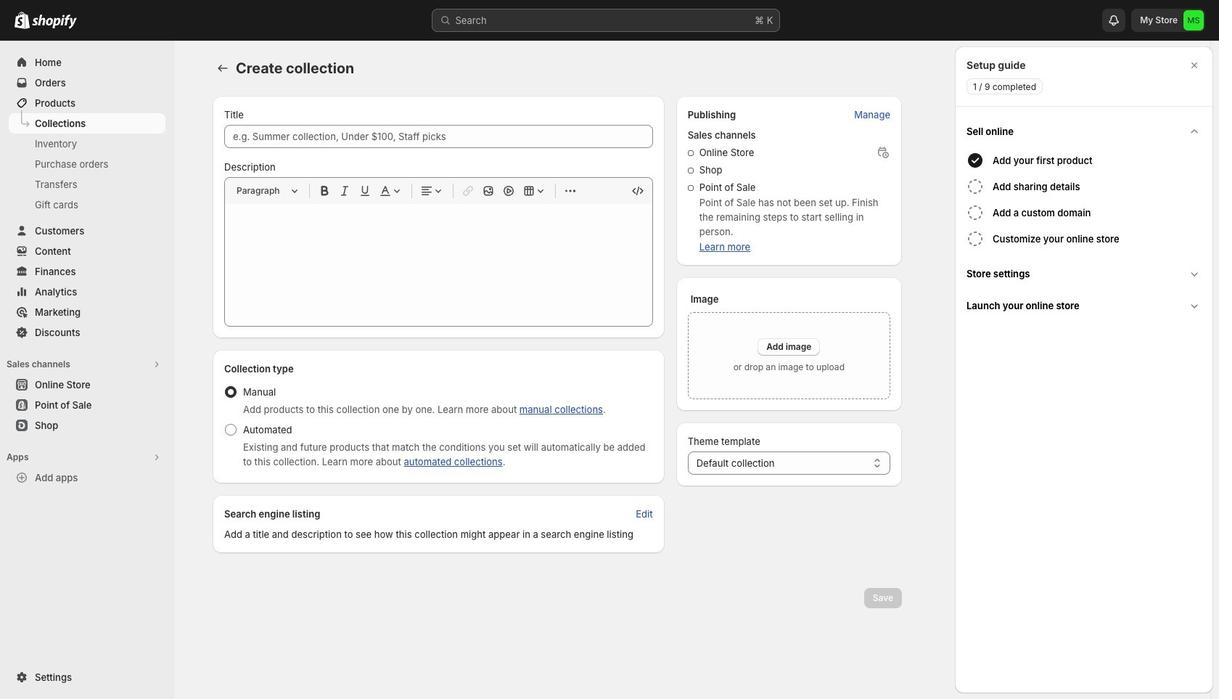 Task type: describe. For each thing, give the bounding box(es) containing it.
mark add sharing details as done image
[[967, 178, 984, 195]]

mark add a custom domain as done image
[[967, 204, 984, 221]]

e.g. Summer collection, Under $100, Staff picks text field
[[224, 125, 653, 148]]

shopify image
[[15, 12, 30, 29]]



Task type: locate. For each thing, give the bounding box(es) containing it.
mark customize your online store as done image
[[967, 230, 984, 248]]

my store image
[[1184, 10, 1204, 30]]

dialog
[[955, 46, 1214, 693]]

shopify image
[[32, 15, 77, 29]]



